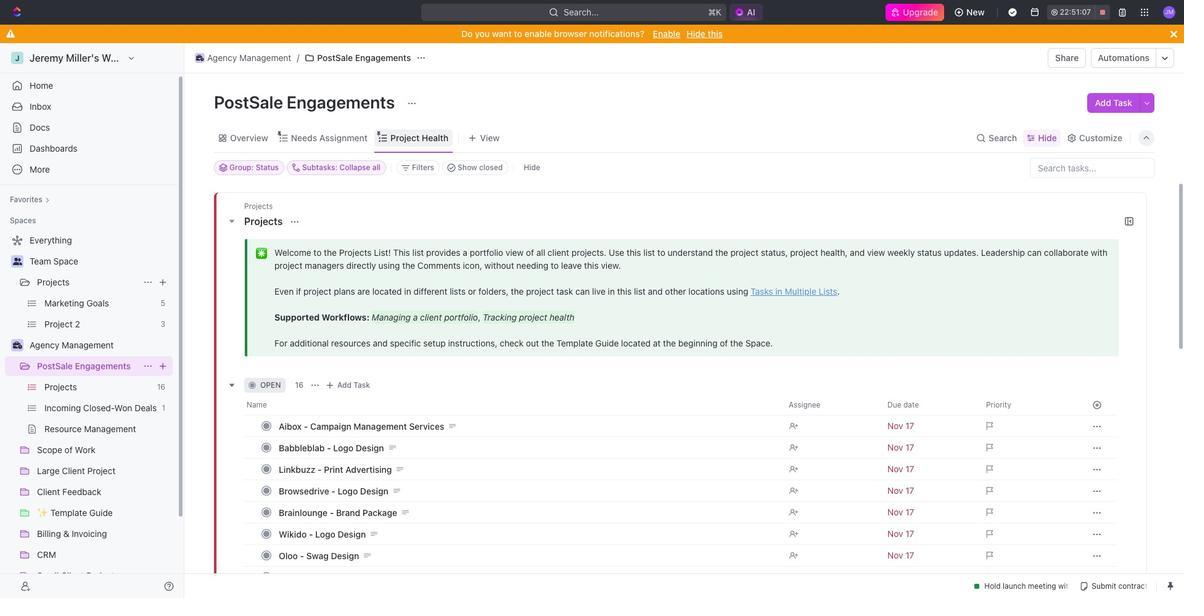Task type: describe. For each thing, give the bounding box(es) containing it.
0 vertical spatial add task
[[1095, 97, 1132, 108]]

team space
[[30, 256, 78, 266]]

2 horizontal spatial postsale
[[317, 52, 353, 63]]

management down incoming closed-won deals 1
[[84, 424, 136, 434]]

template
[[50, 508, 87, 518]]

automations button
[[1092, 49, 1156, 67]]

Search tasks... text field
[[1031, 159, 1154, 177]]

business time image
[[196, 55, 204, 61]]

view button
[[464, 129, 504, 146]]

share button
[[1048, 48, 1086, 68]]

business time image
[[13, 342, 22, 349]]

user group image
[[13, 258, 22, 265]]

client for large
[[62, 466, 85, 476]]

aibox - campaign management services
[[279, 421, 444, 431]]

marketing
[[44, 298, 84, 308]]

favorites
[[10, 195, 42, 204]]

1 vertical spatial projects link
[[44, 377, 152, 397]]

0 vertical spatial projects link
[[37, 273, 138, 292]]

priority
[[986, 400, 1011, 410]]

logo for wikido
[[315, 529, 335, 539]]

search
[[989, 132, 1017, 143]]

engagements inside tree
[[75, 361, 131, 371]]

design for wikido - logo design
[[338, 529, 366, 539]]

assignee
[[789, 400, 821, 410]]

linkbuzz - print advertising
[[279, 464, 392, 475]]

client feedback link
[[37, 482, 170, 502]]

advertising
[[346, 464, 392, 475]]

linkbuzz - print advertising link
[[276, 460, 779, 478]]

dashboards link
[[5, 139, 173, 159]]

of
[[65, 445, 73, 455]]

health
[[422, 132, 449, 143]]

1 horizontal spatial agency management
[[207, 52, 291, 63]]

goals
[[86, 298, 109, 308]]

client feedback
[[37, 487, 101, 497]]

0 horizontal spatial add task
[[337, 381, 370, 390]]

- for brainlounge
[[330, 507, 334, 518]]

jm button
[[1160, 2, 1179, 22]]

work
[[75, 445, 96, 455]]

filters
[[412, 163, 434, 172]]

crm
[[37, 550, 56, 560]]

jeremy miller's workspace, , element
[[11, 52, 23, 64]]

1 horizontal spatial add task button
[[1088, 93, 1140, 113]]

⌘k
[[708, 7, 722, 17]]

all
[[372, 163, 381, 172]]

tree inside the 'sidebar' navigation
[[5, 231, 173, 598]]

needs assignment link
[[289, 129, 368, 146]]

share
[[1055, 52, 1079, 63]]

inbox
[[30, 101, 51, 112]]

incoming closed-won deals link
[[44, 398, 157, 418]]

0 vertical spatial agency management link
[[192, 51, 294, 65]]

guide
[[89, 508, 113, 518]]

- for babbleblab
[[327, 443, 331, 453]]

1 vertical spatial postsale engagements link
[[37, 356, 138, 376]]

postsale engagements inside tree
[[37, 361, 131, 371]]

brainlounge - brand package link
[[276, 504, 779, 521]]

space
[[53, 256, 78, 266]]

0 horizontal spatial agency management link
[[30, 336, 170, 355]]

due
[[888, 400, 901, 410]]

agency inside tree
[[30, 340, 59, 350]]

spaces
[[10, 216, 36, 225]]

client inside "link"
[[37, 487, 60, 497]]

projects down status
[[244, 216, 285, 227]]

babbleblab - logo design
[[279, 443, 384, 453]]

design for browsedrive - logo design
[[360, 486, 388, 496]]

babbleblab - logo design link
[[276, 439, 779, 457]]

overview link
[[228, 129, 268, 146]]

everything
[[30, 235, 72, 245]]

large
[[37, 466, 60, 476]]

more button
[[5, 160, 173, 179]]

upgrade link
[[886, 4, 944, 21]]

sidebar navigation
[[0, 43, 187, 598]]

brainlounge
[[279, 507, 328, 518]]

collapse
[[340, 163, 370, 172]]

hide inside dropdown button
[[1038, 132, 1057, 143]]

management left /
[[239, 52, 291, 63]]

- for oloo
[[300, 550, 304, 561]]

browsedrive - logo design link
[[276, 482, 779, 500]]

search...
[[564, 7, 599, 17]]

1
[[162, 403, 165, 413]]

invoicing
[[72, 529, 107, 539]]

browser
[[554, 28, 587, 39]]

billing & invoicing
[[37, 529, 107, 539]]

logo for babbleblab
[[333, 443, 353, 453]]

docs
[[30, 122, 50, 133]]

customize
[[1079, 132, 1123, 143]]

wikido
[[279, 529, 307, 539]]

brand
[[336, 507, 360, 518]]

group: status
[[229, 163, 279, 172]]

assignee button
[[781, 395, 880, 415]]

customize button
[[1063, 129, 1126, 146]]

1 horizontal spatial postsale
[[214, 92, 283, 112]]

scope of work link
[[37, 440, 170, 460]]

babbleblab
[[279, 443, 325, 453]]

open
[[260, 381, 281, 390]]

projects up incoming
[[44, 382, 77, 392]]

incoming closed-won deals 1
[[44, 403, 165, 413]]

do
[[461, 28, 473, 39]]

projects down group: status
[[244, 202, 273, 211]]

large client project
[[37, 466, 116, 476]]

marketing goals link
[[44, 294, 156, 313]]



Task type: vqa. For each thing, say whether or not it's contained in the screenshot.


Task type: locate. For each thing, give the bounding box(es) containing it.
1 horizontal spatial add task
[[1095, 97, 1132, 108]]

closed
[[479, 163, 503, 172]]

wikido - logo design link
[[276, 525, 779, 543]]

hide button
[[1023, 129, 1061, 146]]

1 vertical spatial hide
[[1038, 132, 1057, 143]]

team
[[30, 256, 51, 266]]

jm
[[1165, 8, 1174, 16]]

16 up 1 at the bottom left
[[157, 382, 165, 392]]

design down advertising
[[360, 486, 388, 496]]

enable
[[653, 28, 680, 39]]

client up client feedback
[[62, 466, 85, 476]]

1 vertical spatial project
[[44, 319, 73, 329]]

projects link
[[37, 273, 138, 292], [44, 377, 152, 397]]

more
[[30, 164, 50, 175]]

postsale engagements link right /
[[302, 51, 414, 65]]

postsale up overview on the left top of page
[[214, 92, 283, 112]]

status
[[256, 163, 279, 172]]

1 vertical spatial add
[[337, 381, 352, 390]]

project 2
[[44, 319, 80, 329]]

design down the brand
[[338, 529, 366, 539]]

hide inside button
[[524, 163, 540, 172]]

agency management link
[[192, 51, 294, 65], [30, 336, 170, 355]]

hide button
[[519, 160, 545, 175]]

1 horizontal spatial task
[[1114, 97, 1132, 108]]

team space link
[[30, 252, 170, 271]]

scope of work
[[37, 445, 96, 455]]

- inside wikido - logo design link
[[309, 529, 313, 539]]

assignment
[[319, 132, 368, 143]]

design for babbleblab - logo design
[[356, 443, 384, 453]]

0 horizontal spatial project
[[44, 319, 73, 329]]

agency right business time image
[[30, 340, 59, 350]]

- inside babbleblab - logo design "link"
[[327, 443, 331, 453]]

- right oloo
[[300, 550, 304, 561]]

-
[[304, 421, 308, 431], [327, 443, 331, 453], [318, 464, 322, 475], [331, 486, 335, 496], [330, 507, 334, 518], [309, 529, 313, 539], [300, 550, 304, 561]]

22:51:07 button
[[1047, 5, 1110, 20]]

postsale engagements link up "closed-"
[[37, 356, 138, 376]]

projects link up "closed-"
[[44, 377, 152, 397]]

add task button
[[1088, 93, 1140, 113], [323, 378, 375, 393]]

1 vertical spatial add task
[[337, 381, 370, 390]]

dashboards
[[30, 143, 77, 154]]

2 vertical spatial postsale engagements
[[37, 361, 131, 371]]

hide right search
[[1038, 132, 1057, 143]]

client
[[62, 466, 85, 476], [37, 487, 60, 497], [61, 571, 84, 581]]

design
[[356, 443, 384, 453], [360, 486, 388, 496], [338, 529, 366, 539], [331, 550, 359, 561]]

2 horizontal spatial project
[[390, 132, 420, 143]]

1 vertical spatial postsale engagements
[[214, 92, 399, 112]]

1 vertical spatial agency management
[[30, 340, 114, 350]]

0 vertical spatial add task button
[[1088, 93, 1140, 113]]

resource management link
[[44, 419, 170, 439]]

add up the campaign
[[337, 381, 352, 390]]

- right aibox
[[304, 421, 308, 431]]

logo for browsedrive
[[338, 486, 358, 496]]

linkbuzz
[[279, 464, 315, 475]]

search button
[[973, 129, 1021, 146]]

0 horizontal spatial postsale engagements link
[[37, 356, 138, 376]]

group:
[[229, 163, 254, 172]]

postsale right /
[[317, 52, 353, 63]]

0 vertical spatial hide
[[687, 28, 706, 39]]

swag
[[306, 550, 329, 561]]

16 right open
[[295, 381, 303, 390]]

2 vertical spatial engagements
[[75, 361, 131, 371]]

- inside aibox - campaign management services link
[[304, 421, 308, 431]]

package
[[363, 507, 397, 518]]

management down the 2
[[62, 340, 114, 350]]

projects link up goals
[[37, 273, 138, 292]]

design for oloo - swag design
[[331, 550, 359, 561]]

✨ template guide
[[37, 508, 113, 518]]

jeremy
[[30, 52, 63, 64]]

0 horizontal spatial 16
[[157, 382, 165, 392]]

resource
[[44, 424, 82, 434]]

postsale engagements
[[317, 52, 411, 63], [214, 92, 399, 112], [37, 361, 131, 371]]

0 vertical spatial project
[[390, 132, 420, 143]]

oloo - swag design link
[[276, 547, 779, 565]]

1 vertical spatial postsale
[[214, 92, 283, 112]]

add task up aibox - campaign management services
[[337, 381, 370, 390]]

0 vertical spatial engagements
[[355, 52, 411, 63]]

name
[[247, 400, 267, 410]]

- for aibox
[[304, 421, 308, 431]]

0 vertical spatial postsale engagements link
[[302, 51, 414, 65]]

marketing goals
[[44, 298, 109, 308]]

large client project link
[[37, 461, 170, 481]]

campaign
[[310, 421, 351, 431]]

billing
[[37, 529, 61, 539]]

add up customize
[[1095, 97, 1111, 108]]

- inside brainlounge - brand package link
[[330, 507, 334, 518]]

closed-
[[83, 403, 114, 413]]

- inside linkbuzz - print advertising link
[[318, 464, 322, 475]]

postsale down project 2
[[37, 361, 73, 371]]

project 2 link
[[44, 315, 156, 334]]

upgrade
[[903, 7, 938, 17]]

project down scope of work link
[[87, 466, 116, 476]]

client down large
[[37, 487, 60, 497]]

1 vertical spatial task
[[354, 381, 370, 390]]

0 horizontal spatial add task button
[[323, 378, 375, 393]]

1 vertical spatial agency
[[30, 340, 59, 350]]

logo up "oloo - swag design"
[[315, 529, 335, 539]]

0 horizontal spatial agency
[[30, 340, 59, 350]]

1 horizontal spatial agency
[[207, 52, 237, 63]]

2 horizontal spatial hide
[[1038, 132, 1057, 143]]

needs
[[291, 132, 317, 143]]

1 vertical spatial client
[[37, 487, 60, 497]]

project health
[[390, 132, 449, 143]]

tree
[[5, 231, 173, 598]]

design up advertising
[[356, 443, 384, 453]]

management up advertising
[[354, 421, 407, 431]]

name button
[[244, 395, 781, 415]]

- for browsedrive
[[331, 486, 335, 496]]

agency management down the 2
[[30, 340, 114, 350]]

- for linkbuzz
[[318, 464, 322, 475]]

browsedrive - logo design
[[279, 486, 388, 496]]

1 vertical spatial logo
[[338, 486, 358, 496]]

management
[[239, 52, 291, 63], [62, 340, 114, 350], [354, 421, 407, 431], [84, 424, 136, 434]]

subtasks:
[[302, 163, 337, 172]]

add task button up aibox - campaign management services
[[323, 378, 375, 393]]

0 vertical spatial postsale engagements
[[317, 52, 411, 63]]

1 vertical spatial engagements
[[287, 92, 395, 112]]

16
[[295, 381, 303, 390], [157, 382, 165, 392]]

1 horizontal spatial hide
[[687, 28, 706, 39]]

0 horizontal spatial hide
[[524, 163, 540, 172]]

docs link
[[5, 118, 173, 138]]

print
[[324, 464, 343, 475]]

new
[[967, 7, 985, 17]]

1 horizontal spatial postsale engagements link
[[302, 51, 414, 65]]

1 horizontal spatial 16
[[295, 381, 303, 390]]

projects down the team space
[[37, 277, 70, 287]]

notifications?
[[589, 28, 645, 39]]

5
[[161, 299, 165, 308]]

0 vertical spatial task
[[1114, 97, 1132, 108]]

- inside oloo - swag design link
[[300, 550, 304, 561]]

2 vertical spatial client
[[61, 571, 84, 581]]

1 horizontal spatial agency management link
[[192, 51, 294, 65]]

agency right business time icon
[[207, 52, 237, 63]]

- for wikido
[[309, 529, 313, 539]]

2 vertical spatial logo
[[315, 529, 335, 539]]

show closed button
[[442, 160, 508, 175]]

0 vertical spatial agency
[[207, 52, 237, 63]]

agency management link left /
[[192, 51, 294, 65]]

1 vertical spatial agency management link
[[30, 336, 170, 355]]

1 vertical spatial add task button
[[323, 378, 375, 393]]

crm link
[[37, 545, 170, 565]]

logo up the brand
[[338, 486, 358, 496]]

project left the 2
[[44, 319, 73, 329]]

agency management link down project 2 link
[[30, 336, 170, 355]]

miller's
[[66, 52, 99, 64]]

2 vertical spatial project
[[87, 466, 116, 476]]

/
[[297, 52, 299, 63]]

project for project health
[[390, 132, 420, 143]]

projects down crm link
[[86, 571, 119, 581]]

2 vertical spatial postsale
[[37, 361, 73, 371]]

inbox link
[[5, 97, 173, 117]]

this
[[708, 28, 723, 39]]

date
[[904, 400, 919, 410]]

to
[[514, 28, 522, 39]]

logo up linkbuzz - print advertising
[[333, 443, 353, 453]]

needs assignment
[[291, 132, 368, 143]]

0 vertical spatial logo
[[333, 443, 353, 453]]

add task button up customize
[[1088, 93, 1140, 113]]

0 horizontal spatial postsale
[[37, 361, 73, 371]]

- right wikido at the bottom left of page
[[309, 529, 313, 539]]

project
[[390, 132, 420, 143], [44, 319, 73, 329], [87, 466, 116, 476]]

new button
[[949, 2, 992, 22]]

22:51:07
[[1060, 7, 1091, 17]]

hide left this
[[687, 28, 706, 39]]

project health link
[[388, 129, 449, 146]]

postsale inside tree
[[37, 361, 73, 371]]

2
[[75, 319, 80, 329]]

- left print
[[318, 464, 322, 475]]

tree containing everything
[[5, 231, 173, 598]]

16 inside the 'sidebar' navigation
[[157, 382, 165, 392]]

design right swag
[[331, 550, 359, 561]]

- down print
[[331, 486, 335, 496]]

task up customize
[[1114, 97, 1132, 108]]

1 horizontal spatial project
[[87, 466, 116, 476]]

0 vertical spatial client
[[62, 466, 85, 476]]

0 vertical spatial add
[[1095, 97, 1111, 108]]

resource management
[[44, 424, 136, 434]]

&
[[63, 529, 69, 539]]

add task
[[1095, 97, 1132, 108], [337, 381, 370, 390]]

2 vertical spatial hide
[[524, 163, 540, 172]]

incoming
[[44, 403, 81, 413]]

due date
[[888, 400, 919, 410]]

project left health
[[390, 132, 420, 143]]

client right the small
[[61, 571, 84, 581]]

workspace
[[102, 52, 153, 64]]

ai button
[[730, 4, 763, 21]]

add task up customize
[[1095, 97, 1132, 108]]

1 horizontal spatial add
[[1095, 97, 1111, 108]]

design inside "link"
[[356, 443, 384, 453]]

- inside browsedrive - logo design link
[[331, 486, 335, 496]]

home link
[[5, 76, 173, 96]]

0 vertical spatial agency management
[[207, 52, 291, 63]]

0 horizontal spatial task
[[354, 381, 370, 390]]

client for small
[[61, 571, 84, 581]]

logo inside "link"
[[333, 443, 353, 453]]

projects
[[244, 202, 273, 211], [244, 216, 285, 227], [37, 277, 70, 287], [44, 382, 77, 392], [86, 571, 119, 581]]

agency management left /
[[207, 52, 291, 63]]

agency management inside tree
[[30, 340, 114, 350]]

0 horizontal spatial add
[[337, 381, 352, 390]]

0 vertical spatial postsale
[[317, 52, 353, 63]]

home
[[30, 80, 53, 91]]

hide right closed at the left top of the page
[[524, 163, 540, 172]]

task up aibox - campaign management services
[[354, 381, 370, 390]]

- down the campaign
[[327, 443, 331, 453]]

✨ template guide link
[[37, 503, 170, 523]]

project for project 2
[[44, 319, 73, 329]]

0 horizontal spatial agency management
[[30, 340, 114, 350]]

automations
[[1098, 52, 1150, 63]]

- left the brand
[[330, 507, 334, 518]]



